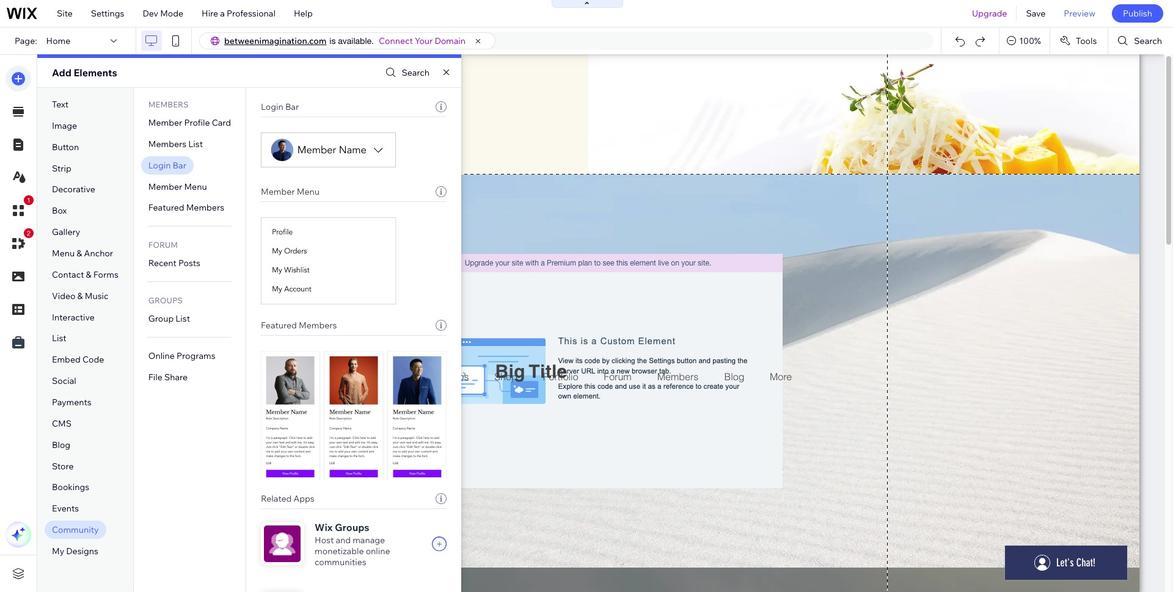 Task type: vqa. For each thing, say whether or not it's contained in the screenshot.
TESTIMONIALS
no



Task type: describe. For each thing, give the bounding box(es) containing it.
settings
[[91, 8, 124, 19]]

1 button
[[6, 196, 34, 224]]

groups inside wix groups host and manage monetizable online communities
[[335, 522, 370, 534]]

1 horizontal spatial login
[[261, 101, 283, 112]]

video
[[52, 291, 75, 302]]

forum
[[148, 240, 178, 250]]

group
[[148, 314, 174, 325]]

add
[[52, 67, 71, 79]]

manage
[[353, 536, 385, 547]]

home
[[46, 35, 70, 46]]

1 vertical spatial bar
[[173, 160, 186, 171]]

100% button
[[1000, 28, 1050, 54]]

embed code
[[52, 355, 104, 366]]

1 horizontal spatial featured members
[[261, 320, 337, 331]]

professional
[[227, 8, 276, 19]]

connect
[[379, 35, 413, 46]]

dev mode
[[143, 8, 183, 19]]

elements
[[74, 67, 117, 79]]

online
[[148, 351, 175, 362]]

file share
[[148, 372, 188, 383]]

group list
[[148, 314, 190, 325]]

social
[[52, 376, 76, 387]]

& for menu
[[77, 248, 82, 259]]

betweenimagination.com
[[224, 35, 327, 46]]

wix groups host and manage monetizable online communities
[[315, 522, 390, 569]]

image
[[52, 120, 77, 131]]

1 horizontal spatial member menu
[[261, 186, 320, 197]]

tools
[[1076, 35, 1098, 46]]

list for members list
[[188, 139, 203, 150]]

dev
[[143, 8, 158, 19]]

cms
[[52, 419, 72, 430]]

1
[[27, 197, 31, 204]]

my
[[52, 547, 64, 558]]

recent posts
[[148, 258, 200, 269]]

host
[[315, 536, 334, 547]]

anchor
[[84, 248, 113, 259]]

2
[[27, 230, 31, 237]]

payments
[[52, 397, 92, 408]]

publish button
[[1113, 4, 1164, 23]]

add elements
[[52, 67, 117, 79]]

& for video
[[77, 291, 83, 302]]

site
[[57, 8, 73, 19]]

0 horizontal spatial menu
[[52, 248, 75, 259]]

0 horizontal spatial member menu
[[148, 181, 207, 192]]

& for contact
[[86, 270, 91, 281]]

0 vertical spatial search button
[[1109, 28, 1174, 54]]

hire a professional
[[202, 8, 276, 19]]

blog
[[52, 440, 70, 451]]

decorative
[[52, 184, 95, 195]]

card
[[212, 117, 231, 128]]

1 horizontal spatial menu
[[184, 181, 207, 192]]

embed
[[52, 355, 81, 366]]

recent
[[148, 258, 177, 269]]

a
[[220, 8, 225, 19]]

domain
[[435, 35, 466, 46]]

upgrade
[[973, 8, 1008, 19]]

mode
[[160, 8, 183, 19]]

monetizable
[[315, 547, 364, 558]]

0 horizontal spatial search button
[[383, 64, 430, 82]]

bookings
[[52, 483, 89, 494]]

apps
[[294, 494, 315, 505]]

communities
[[315, 558, 367, 569]]



Task type: locate. For each thing, give the bounding box(es) containing it.
featured
[[148, 203, 184, 214], [261, 320, 297, 331]]

0 horizontal spatial bar
[[173, 160, 186, 171]]

member
[[148, 117, 182, 128], [148, 181, 182, 192], [261, 186, 295, 197]]

wix
[[315, 522, 333, 534]]

list down profile
[[188, 139, 203, 150]]

publish
[[1124, 8, 1153, 19]]

community
[[52, 525, 99, 536]]

your
[[415, 35, 433, 46]]

0 vertical spatial bar
[[285, 101, 299, 112]]

1 vertical spatial featured members
[[261, 320, 337, 331]]

0 vertical spatial featured members
[[148, 203, 224, 214]]

members list
[[148, 139, 203, 150]]

0 horizontal spatial groups
[[148, 296, 183, 306]]

list right "group"
[[176, 314, 190, 325]]

featured members
[[148, 203, 224, 214], [261, 320, 337, 331]]

strip
[[52, 163, 71, 174]]

& left forms at left top
[[86, 270, 91, 281]]

0 horizontal spatial login
[[148, 160, 171, 171]]

store
[[52, 461, 74, 472]]

1 horizontal spatial login bar
[[261, 101, 299, 112]]

& right video
[[77, 291, 83, 302]]

1 horizontal spatial search
[[1135, 35, 1163, 46]]

preview button
[[1055, 0, 1105, 27]]

2 vertical spatial list
[[52, 333, 66, 344]]

is
[[330, 36, 336, 46]]

available.
[[338, 36, 374, 46]]

1 vertical spatial login bar
[[148, 160, 186, 171]]

2 horizontal spatial menu
[[297, 186, 320, 197]]

designs
[[66, 547, 98, 558]]

contact
[[52, 270, 84, 281]]

0 vertical spatial search
[[1135, 35, 1163, 46]]

1 vertical spatial search button
[[383, 64, 430, 82]]

0 horizontal spatial featured
[[148, 203, 184, 214]]

contact & forms
[[52, 270, 118, 281]]

code
[[82, 355, 104, 366]]

video & music
[[52, 291, 109, 302]]

1 vertical spatial list
[[176, 314, 190, 325]]

search button down 'publish' button
[[1109, 28, 1174, 54]]

related apps
[[261, 494, 315, 505]]

0 horizontal spatial search
[[402, 67, 430, 78]]

member profile card
[[148, 117, 231, 128]]

is available. connect your domain
[[330, 35, 466, 46]]

list up embed
[[52, 333, 66, 344]]

preview
[[1065, 8, 1096, 19]]

0 horizontal spatial login bar
[[148, 160, 186, 171]]

text
[[52, 99, 69, 110]]

0 horizontal spatial featured members
[[148, 203, 224, 214]]

1 horizontal spatial bar
[[285, 101, 299, 112]]

search button down is available. connect your domain
[[383, 64, 430, 82]]

gallery
[[52, 227, 80, 238]]

forms
[[93, 270, 118, 281]]

1 horizontal spatial groups
[[335, 522, 370, 534]]

save
[[1027, 8, 1046, 19]]

bar
[[285, 101, 299, 112], [173, 160, 186, 171]]

members
[[148, 100, 189, 109], [148, 139, 187, 150], [186, 203, 224, 214], [299, 320, 337, 331]]

my designs
[[52, 547, 98, 558]]

1 vertical spatial &
[[86, 270, 91, 281]]

share
[[164, 372, 188, 383]]

interactive
[[52, 312, 95, 323]]

0 vertical spatial groups
[[148, 296, 183, 306]]

search down your
[[402, 67, 430, 78]]

1 vertical spatial groups
[[335, 522, 370, 534]]

online programs
[[148, 351, 216, 362]]

button
[[52, 142, 79, 153]]

& left "anchor"
[[77, 248, 82, 259]]

2 button
[[6, 229, 34, 257]]

menu & anchor
[[52, 248, 113, 259]]

profile
[[184, 117, 210, 128]]

list
[[188, 139, 203, 150], [176, 314, 190, 325], [52, 333, 66, 344]]

1 vertical spatial search
[[402, 67, 430, 78]]

0 vertical spatial login bar
[[261, 101, 299, 112]]

list for group list
[[176, 314, 190, 325]]

file
[[148, 372, 162, 383]]

and
[[336, 536, 351, 547]]

0 vertical spatial &
[[77, 248, 82, 259]]

menu
[[184, 181, 207, 192], [297, 186, 320, 197], [52, 248, 75, 259]]

save button
[[1017, 0, 1055, 27]]

help
[[294, 8, 313, 19]]

box
[[52, 206, 67, 217]]

0 vertical spatial list
[[188, 139, 203, 150]]

0 vertical spatial login
[[261, 101, 283, 112]]

music
[[85, 291, 109, 302]]

posts
[[179, 258, 200, 269]]

search
[[1135, 35, 1163, 46], [402, 67, 430, 78]]

login bar
[[261, 101, 299, 112], [148, 160, 186, 171]]

groups up and
[[335, 522, 370, 534]]

programs
[[177, 351, 216, 362]]

online
[[366, 547, 390, 558]]

tools button
[[1051, 28, 1109, 54]]

groups up group list
[[148, 296, 183, 306]]

2 vertical spatial &
[[77, 291, 83, 302]]

100%
[[1020, 35, 1042, 46]]

hire
[[202, 8, 218, 19]]

related
[[261, 494, 292, 505]]

events
[[52, 504, 79, 515]]

0 vertical spatial featured
[[148, 203, 184, 214]]

login
[[261, 101, 283, 112], [148, 160, 171, 171]]

1 vertical spatial featured
[[261, 320, 297, 331]]

search down publish
[[1135, 35, 1163, 46]]

&
[[77, 248, 82, 259], [86, 270, 91, 281], [77, 291, 83, 302]]

1 horizontal spatial featured
[[261, 320, 297, 331]]

1 vertical spatial login
[[148, 160, 171, 171]]

1 horizontal spatial search button
[[1109, 28, 1174, 54]]

groups
[[148, 296, 183, 306], [335, 522, 370, 534]]



